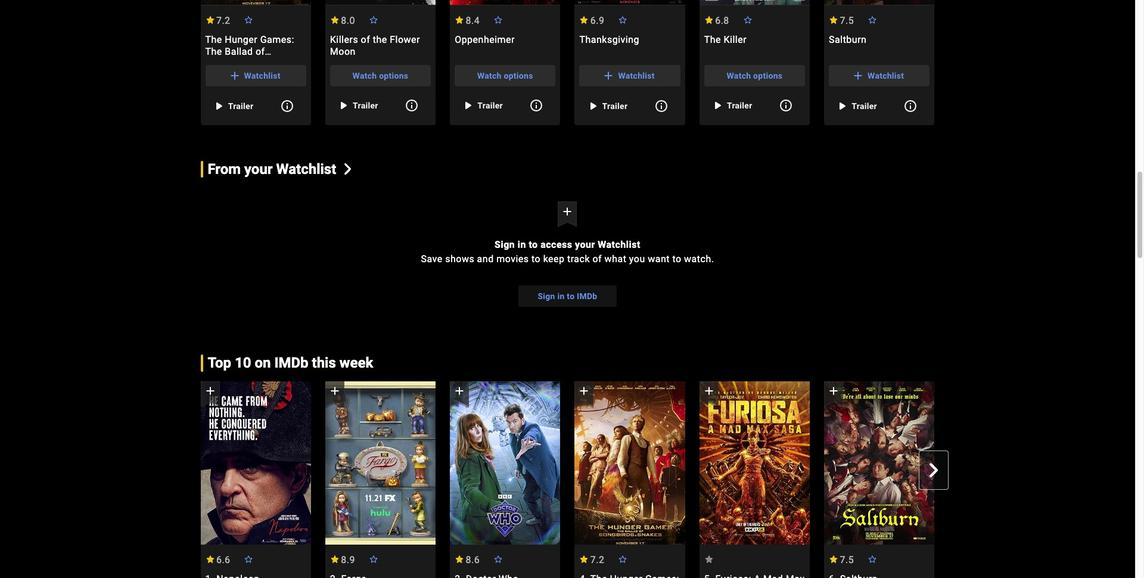 Task type: locate. For each thing, give the bounding box(es) containing it.
7.5 for 7.2
[[840, 554, 855, 566]]

the hunger games: the ballad of songbirds & snakes link
[[201, 34, 311, 69]]

star border inline image
[[868, 16, 878, 24], [244, 556, 254, 563], [369, 556, 378, 563], [494, 556, 503, 563], [868, 556, 878, 563]]

killers
[[330, 34, 358, 45]]

2 horizontal spatial watch
[[727, 71, 751, 80]]

0 horizontal spatial watchlist button
[[205, 65, 306, 86]]

0 horizontal spatial imdb
[[275, 355, 309, 371]]

watchlist for thanksgiving
[[619, 71, 655, 80]]

of left the
[[361, 34, 370, 45]]

3 watch options from the left
[[727, 71, 783, 80]]

killers of the flower moon
[[330, 34, 420, 57]]

watch options down killers of the flower moon link
[[353, 71, 409, 80]]

to down track
[[567, 291, 575, 301]]

star inline image inside 7.5 group
[[829, 556, 839, 563]]

in up movies
[[518, 239, 526, 250]]

star inline image for 6.9
[[580, 16, 589, 24]]

star border inline image inside 7.5 group
[[868, 556, 878, 563]]

1 horizontal spatial more information image
[[530, 98, 544, 112]]

options down the killer link
[[754, 71, 783, 80]]

trailer
[[353, 101, 378, 110], [478, 101, 503, 110], [727, 101, 753, 110], [228, 101, 254, 111], [603, 101, 628, 111], [852, 101, 878, 111]]

the left 'hunger' at the left
[[205, 34, 222, 45]]

thanksgiving
[[580, 34, 640, 45]]

watchlist button
[[205, 65, 306, 86], [580, 65, 681, 86], [829, 65, 930, 86]]

1 vertical spatial 7.2
[[591, 554, 605, 566]]

1 horizontal spatial options
[[504, 71, 533, 80]]

0 horizontal spatial play arrow image
[[211, 99, 226, 113]]

0 vertical spatial your
[[244, 161, 273, 177]]

1 vertical spatial in
[[558, 291, 565, 301]]

imdb down track
[[577, 291, 598, 301]]

imdb for to
[[577, 291, 598, 301]]

1 horizontal spatial in
[[558, 291, 565, 301]]

more information image for the hunger games: the ballad of songbirds & snakes
[[280, 99, 294, 113]]

on
[[255, 355, 271, 371]]

star border inline image for killers of the flower moon
[[369, 16, 378, 24]]

watch down killers of the flower moon
[[353, 71, 377, 80]]

play arrow image
[[461, 98, 475, 112], [211, 99, 226, 113], [586, 99, 600, 113]]

1 horizontal spatial watch options button
[[455, 65, 556, 86]]

1 vertical spatial of
[[256, 46, 265, 57]]

0 vertical spatial 7.2
[[216, 15, 231, 26]]

watch down oppenheimer link
[[478, 71, 502, 80]]

group
[[201, 0, 311, 125], [201, 0, 311, 5], [325, 0, 436, 125], [325, 0, 436, 5], [450, 0, 561, 125], [450, 0, 561, 5], [575, 0, 686, 125], [575, 0, 686, 5], [700, 0, 810, 125], [700, 0, 810, 5], [825, 0, 935, 125], [825, 0, 935, 5], [186, 381, 950, 578], [201, 381, 311, 545], [325, 381, 436, 545], [450, 381, 561, 545], [575, 381, 686, 545], [700, 381, 810, 578], [700, 381, 810, 545], [825, 381, 935, 545]]

watchlist button for thanksgiving
[[580, 65, 681, 86]]

star inline image for 6.8
[[705, 16, 714, 24]]

star inline image
[[330, 16, 340, 24], [829, 16, 839, 24], [580, 556, 589, 563], [705, 556, 714, 563]]

watch options button down killers of the flower moon link
[[330, 65, 431, 86]]

play arrow image for killers
[[336, 98, 351, 112]]

to inside sign in to imdb button
[[567, 291, 575, 301]]

0 horizontal spatial options
[[379, 71, 409, 80]]

watchlist down &
[[244, 71, 281, 80]]

the hunger games: the ballad of songbirds & snakes image
[[201, 0, 311, 5]]

snakes
[[262, 58, 295, 69]]

2 watchlist button from the left
[[580, 65, 681, 86]]

add image inside 7.2 group
[[577, 384, 592, 398]]

0 horizontal spatial play arrow image
[[336, 98, 351, 112]]

in inside button
[[558, 291, 565, 301]]

2 horizontal spatial watch options button
[[705, 65, 806, 86]]

your
[[244, 161, 273, 177], [575, 239, 596, 250]]

2 watch options from the left
[[478, 71, 533, 80]]

2 horizontal spatial more information image
[[779, 98, 794, 112]]

6.8
[[716, 15, 730, 26]]

watch options for oppenheimer
[[478, 71, 533, 80]]

star inline image for 7.2
[[205, 16, 215, 24]]

7.5
[[840, 15, 855, 26], [840, 554, 855, 566]]

play arrow image for the
[[711, 98, 725, 112]]

star inline image inside 8.6 "group"
[[455, 556, 465, 563]]

watch for killers of the flower moon
[[353, 71, 377, 80]]

in
[[518, 239, 526, 250], [558, 291, 565, 301]]

group containing 7.5
[[825, 0, 935, 125]]

of left what
[[593, 253, 602, 265]]

0 vertical spatial sign
[[495, 239, 515, 250]]

2 horizontal spatial watch options
[[727, 71, 783, 80]]

3 watch from the left
[[727, 71, 751, 80]]

options for killers of the flower moon
[[379, 71, 409, 80]]

2 horizontal spatial play arrow image
[[586, 99, 600, 113]]

2 horizontal spatial of
[[593, 253, 602, 265]]

trailer for saltburn
[[852, 101, 878, 111]]

2 vertical spatial of
[[593, 253, 602, 265]]

star border inline image for star inline icon within 7.5 group
[[868, 556, 878, 563]]

of
[[361, 34, 370, 45], [256, 46, 265, 57], [593, 253, 602, 265]]

sign down 'keep'
[[538, 291, 556, 301]]

3 watch options button from the left
[[705, 65, 806, 86]]

watch.
[[685, 253, 715, 265]]

trailer button for saltburn
[[834, 95, 882, 117]]

save
[[421, 253, 443, 265]]

more information image
[[530, 98, 544, 112], [280, 99, 294, 113], [904, 99, 918, 113]]

star inline image for 8.6
[[455, 556, 465, 563]]

trailer button
[[335, 95, 383, 116], [460, 95, 508, 116], [709, 95, 758, 116], [210, 95, 258, 117], [585, 95, 633, 117], [834, 95, 882, 117]]

7.2 group
[[575, 381, 686, 578]]

watchlist button down ballad
[[205, 65, 306, 86]]

1 7.5 from the top
[[840, 15, 855, 26]]

0 horizontal spatial watch options
[[353, 71, 409, 80]]

1 add image from the left
[[328, 384, 342, 398]]

watch options button
[[330, 65, 431, 86], [455, 65, 556, 86], [705, 65, 806, 86]]

1 vertical spatial imdb
[[275, 355, 309, 371]]

moon
[[330, 46, 356, 57]]

options
[[379, 71, 409, 80], [504, 71, 533, 80], [754, 71, 783, 80]]

the for the hunger games: the ballad of songbirds & snakes
[[205, 34, 222, 45]]

what
[[605, 253, 627, 265]]

thanksgiving link
[[575, 34, 686, 58]]

8.6
[[466, 554, 480, 566]]

star inline image for 6.6
[[205, 556, 215, 563]]

1 vertical spatial 7.5
[[840, 554, 855, 566]]

of inside sign in to access your watchlist save shows and movies to keep track of what you want to watch.
[[593, 253, 602, 265]]

trailer for oppenheimer
[[478, 101, 503, 110]]

2 watch options button from the left
[[455, 65, 556, 86]]

0 vertical spatial imdb
[[577, 291, 598, 301]]

1 horizontal spatial play arrow image
[[711, 98, 725, 112]]

1 watch options button from the left
[[330, 65, 431, 86]]

play arrow image for thanksgiving
[[586, 99, 600, 113]]

killers of the flower moon link
[[325, 34, 436, 58]]

2 horizontal spatial more information image
[[904, 99, 918, 113]]

watchlist up what
[[598, 239, 641, 250]]

star inline image for 7.5
[[829, 16, 839, 24]]

7.2
[[216, 15, 231, 26], [591, 554, 605, 566]]

star inline image
[[205, 16, 215, 24], [455, 16, 465, 24], [580, 16, 589, 24], [705, 16, 714, 24], [205, 556, 215, 563], [330, 556, 340, 563], [455, 556, 465, 563], [829, 556, 839, 563]]

in inside sign in to access your watchlist save shows and movies to keep track of what you want to watch.
[[518, 239, 526, 250]]

in for access
[[518, 239, 526, 250]]

3 watchlist button from the left
[[829, 65, 930, 86]]

hunger
[[225, 34, 258, 45]]

star border inline image for thanksgiving
[[619, 16, 628, 24]]

the down '6.8'
[[705, 34, 722, 45]]

watch options down oppenheimer link
[[478, 71, 533, 80]]

watchlist button down thanksgiving link
[[580, 65, 681, 86]]

1 horizontal spatial of
[[361, 34, 370, 45]]

imdb
[[577, 291, 598, 301], [275, 355, 309, 371]]

add image inside 8.6 "group"
[[453, 384, 467, 398]]

more information image
[[405, 98, 419, 112], [779, 98, 794, 112], [654, 99, 669, 113]]

saltburn link
[[825, 34, 935, 58]]

watch options
[[353, 71, 409, 80], [478, 71, 533, 80], [727, 71, 783, 80]]

from your watchlist
[[208, 161, 336, 177]]

play arrow image
[[336, 98, 351, 112], [711, 98, 725, 112], [835, 99, 850, 113]]

1 horizontal spatial add image
[[453, 384, 467, 398]]

ballad
[[225, 46, 253, 57]]

watch options button for the killer
[[705, 65, 806, 86]]

7.5 inside group
[[840, 554, 855, 566]]

2 watch from the left
[[478, 71, 502, 80]]

3 options from the left
[[754, 71, 783, 80]]

1 horizontal spatial play arrow image
[[461, 98, 475, 112]]

more information image for of
[[405, 98, 419, 112]]

watchlist left chevron right inline image
[[276, 161, 336, 177]]

more information image for oppenheimer
[[530, 98, 544, 112]]

add image
[[328, 384, 342, 398], [453, 384, 467, 398], [577, 384, 592, 398]]

0 horizontal spatial watch
[[353, 71, 377, 80]]

options down oppenheimer link
[[504, 71, 533, 80]]

1 horizontal spatial watchlist button
[[580, 65, 681, 86]]

sign
[[495, 239, 515, 250], [538, 291, 556, 301]]

1 watchlist button from the left
[[205, 65, 306, 86]]

sign in to imdb
[[538, 291, 598, 301]]

0 horizontal spatial watch options button
[[330, 65, 431, 86]]

sign in to access your watchlist save shows and movies to keep track of what you want to watch.
[[421, 239, 715, 265]]

2 horizontal spatial options
[[754, 71, 783, 80]]

star inline image inside 6.6 "group"
[[205, 556, 215, 563]]

in down 'keep'
[[558, 291, 565, 301]]

0 horizontal spatial sign
[[495, 239, 515, 250]]

1. napoleon image
[[201, 381, 311, 545]]

7.5 for 6.9
[[840, 15, 855, 26]]

options for the killer
[[754, 71, 783, 80]]

star border inline image for the hunger games: the ballad of songbirds & snakes
[[244, 16, 254, 24]]

sign inside sign in to access your watchlist save shows and movies to keep track of what you want to watch.
[[495, 239, 515, 250]]

watch options button for oppenheimer
[[455, 65, 556, 86]]

0 vertical spatial in
[[518, 239, 526, 250]]

oppenheimer image
[[450, 0, 561, 5]]

play arrow image for the hunger games: the ballad of songbirds & snakes
[[211, 99, 226, 113]]

add image
[[227, 68, 242, 83], [602, 68, 616, 83], [852, 68, 866, 83], [203, 384, 217, 398], [702, 384, 717, 398], [827, 384, 841, 398]]

add image inside 8.9 group
[[328, 384, 342, 398]]

to left 'keep'
[[532, 253, 541, 265]]

the
[[205, 34, 222, 45], [705, 34, 722, 45], [205, 46, 222, 57]]

sign inside button
[[538, 291, 556, 301]]

to
[[529, 239, 538, 250], [532, 253, 541, 265], [673, 253, 682, 265], [567, 291, 575, 301]]

your right from
[[244, 161, 273, 177]]

top
[[208, 355, 231, 371]]

watch for the killer
[[727, 71, 751, 80]]

watch
[[353, 71, 377, 80], [478, 71, 502, 80], [727, 71, 751, 80]]

star inline image for 8.0
[[330, 16, 340, 24]]

watch options button down oppenheimer link
[[455, 65, 556, 86]]

1 horizontal spatial imdb
[[577, 291, 598, 301]]

from
[[208, 161, 241, 177]]

0 horizontal spatial in
[[518, 239, 526, 250]]

watch options button down the killer link
[[705, 65, 806, 86]]

star inline image for 7.5
[[829, 556, 839, 563]]

imdb right on
[[275, 355, 309, 371]]

2 7.5 from the top
[[840, 554, 855, 566]]

1 horizontal spatial your
[[575, 239, 596, 250]]

1 horizontal spatial watch
[[478, 71, 502, 80]]

1 horizontal spatial sign
[[538, 291, 556, 301]]

watch down the killer link
[[727, 71, 751, 80]]

games:
[[260, 34, 294, 45]]

options down killers of the flower moon link
[[379, 71, 409, 80]]

keep
[[544, 253, 565, 265]]

1 watch from the left
[[353, 71, 377, 80]]

0 horizontal spatial of
[[256, 46, 265, 57]]

0 horizontal spatial 7.2
[[216, 15, 231, 26]]

trailer for thanksgiving
[[603, 101, 628, 111]]

watch options button for killers of the flower moon
[[330, 65, 431, 86]]

0 horizontal spatial more information image
[[280, 99, 294, 113]]

1 vertical spatial sign
[[538, 291, 556, 301]]

star inline image for 7.2
[[580, 556, 589, 563]]

6.6
[[216, 554, 231, 566]]

1 horizontal spatial 7.2
[[591, 554, 605, 566]]

watchlist down thanksgiving link
[[619, 71, 655, 80]]

0 horizontal spatial your
[[244, 161, 273, 177]]

watchlist
[[244, 71, 281, 80], [619, 71, 655, 80], [868, 71, 905, 80], [276, 161, 336, 177], [598, 239, 641, 250]]

2 add image from the left
[[453, 384, 467, 398]]

watchlist down saltburn link
[[868, 71, 905, 80]]

1 vertical spatial your
[[575, 239, 596, 250]]

sign for imdb
[[538, 291, 556, 301]]

flower
[[390, 34, 420, 45]]

0 horizontal spatial add image
[[328, 384, 342, 398]]

watchlist button down saltburn link
[[829, 65, 930, 86]]

of inside killers of the flower moon
[[361, 34, 370, 45]]

0 vertical spatial 7.5
[[840, 15, 855, 26]]

the
[[373, 34, 387, 45]]

3 add image from the left
[[577, 384, 592, 398]]

of up &
[[256, 46, 265, 57]]

1 horizontal spatial watch options
[[478, 71, 533, 80]]

6.9
[[591, 15, 605, 26]]

2. fargo image
[[325, 381, 436, 545]]

1 watch options from the left
[[353, 71, 409, 80]]

2 options from the left
[[504, 71, 533, 80]]

sign up movies
[[495, 239, 515, 250]]

2 horizontal spatial add image
[[577, 384, 592, 398]]

group containing 6.6
[[186, 381, 950, 578]]

your up track
[[575, 239, 596, 250]]

watch options down the killer link
[[727, 71, 783, 80]]

1 options from the left
[[379, 71, 409, 80]]

more information image for saltburn
[[904, 99, 918, 113]]

0 vertical spatial of
[[361, 34, 370, 45]]

watchlist for the hunger games: the ballad of songbirds & snakes
[[244, 71, 281, 80]]

watchlist inside "link"
[[276, 161, 336, 177]]

more information image for killer
[[779, 98, 794, 112]]

star border inline image inside 6.6 "group"
[[244, 556, 254, 563]]

imdb inside button
[[577, 291, 598, 301]]

trailer button for the hunger games: the ballad of songbirds & snakes
[[210, 95, 258, 117]]

8.4
[[466, 15, 480, 26]]

2 horizontal spatial watchlist button
[[829, 65, 930, 86]]

star border inline image
[[244, 16, 254, 24], [369, 16, 378, 24], [494, 16, 503, 24], [619, 16, 628, 24], [743, 16, 753, 24], [619, 556, 628, 563]]

0 horizontal spatial more information image
[[405, 98, 419, 112]]

star inline image inside 8.9 group
[[330, 556, 340, 563]]

7.2 inside group
[[591, 554, 605, 566]]



Task type: describe. For each thing, give the bounding box(es) containing it.
10
[[235, 355, 251, 371]]

watch options for killers of the flower moon
[[353, 71, 409, 80]]

1 horizontal spatial more information image
[[654, 99, 669, 113]]

watch options for the killer
[[727, 71, 783, 80]]

the killer
[[705, 34, 747, 45]]

track
[[568, 253, 590, 265]]

thanksgiving image
[[575, 0, 686, 5]]

watchlist inside sign in to access your watchlist save shows and movies to keep track of what you want to watch.
[[598, 239, 641, 250]]

the for the killer
[[705, 34, 722, 45]]

the killer link
[[700, 34, 810, 58]]

6. saltburn image
[[825, 381, 935, 545]]

play arrow image for oppenheimer
[[461, 98, 475, 112]]

to left access
[[529, 239, 538, 250]]

2 horizontal spatial play arrow image
[[835, 99, 850, 113]]

songbirds
[[205, 58, 251, 69]]

trailer for killers of the flower moon
[[353, 101, 378, 110]]

star border inline image for star inline icon in 8.9 group
[[369, 556, 378, 563]]

add image for 7.2
[[577, 384, 592, 398]]

imdb for on
[[275, 355, 309, 371]]

5. furiosa: a mad max saga image
[[700, 381, 810, 545]]

shows
[[446, 253, 475, 265]]

trailer button for thanksgiving
[[585, 95, 633, 117]]

the up the songbirds
[[205, 46, 222, 57]]

group containing 8.4
[[450, 0, 561, 125]]

sign for access
[[495, 239, 515, 250]]

trailer for the hunger games: the ballad of songbirds & snakes
[[228, 101, 254, 111]]

watchlist for saltburn
[[868, 71, 905, 80]]

your inside sign in to access your watchlist save shows and movies to keep track of what you want to watch.
[[575, 239, 596, 250]]

oppenheimer link
[[450, 34, 561, 58]]

8.9 group
[[325, 381, 436, 578]]

sign in to imdb button
[[519, 285, 617, 307]]

want
[[648, 253, 670, 265]]

trailer button for the killer
[[709, 95, 758, 116]]

star inline image for 8.4
[[455, 16, 465, 24]]

star border inline image for star inline icon within the 6.6 "group"
[[244, 556, 254, 563]]

movies
[[497, 253, 529, 265]]

week
[[340, 355, 373, 371]]

star border inline image for the killer
[[743, 16, 753, 24]]

and
[[477, 253, 494, 265]]

add image for 8.6
[[453, 384, 467, 398]]

top 10 on imdb this week
[[208, 355, 373, 371]]

trailer button for killers of the flower moon
[[335, 95, 383, 116]]

8.9
[[341, 554, 355, 566]]

the killer image
[[700, 0, 810, 5]]

7.5 group
[[825, 381, 935, 578]]

star inline image for 8.9
[[330, 556, 340, 563]]

group containing 8.0
[[325, 0, 436, 125]]

killer
[[724, 34, 747, 45]]

access
[[541, 239, 573, 250]]

in for imdb
[[558, 291, 565, 301]]

star border inline image for star inline image corresponding to 7.5
[[868, 16, 878, 24]]

group containing 7.2
[[201, 0, 311, 125]]

8.0
[[341, 15, 355, 26]]

add image for 8.9
[[328, 384, 342, 398]]

killers of the flower moon image
[[325, 0, 436, 5]]

star border inline image inside 7.2 group
[[619, 556, 628, 563]]

you
[[630, 253, 646, 265]]

watchlist button for saltburn
[[829, 65, 930, 86]]

saltburn image
[[825, 0, 935, 5]]

8.6 group
[[450, 381, 561, 578]]

oppenheimer
[[455, 34, 515, 45]]

star border inline image for star inline icon within 8.6 "group"
[[494, 556, 503, 563]]

chevron right inline image
[[342, 164, 354, 175]]

to right want
[[673, 253, 682, 265]]

3. doctor who image
[[450, 381, 561, 545]]

options for oppenheimer
[[504, 71, 533, 80]]

4. the hunger games: the ballad of songbirds & snakes image
[[575, 381, 686, 545]]

from your watchlist link
[[201, 161, 354, 178]]

of inside the hunger games: the ballad of songbirds & snakes
[[256, 46, 265, 57]]

watchlist button for the hunger games: the ballad of songbirds & snakes
[[205, 65, 306, 86]]

star border inline image for oppenheimer
[[494, 16, 503, 24]]

group containing 6.9
[[575, 0, 686, 125]]

the hunger games: the ballad of songbirds & snakes
[[205, 34, 295, 69]]

this
[[312, 355, 336, 371]]

chevron right inline image
[[927, 463, 942, 478]]

group containing 6.8
[[700, 0, 810, 125]]

your inside from your watchlist "link"
[[244, 161, 273, 177]]

trailer for the killer
[[727, 101, 753, 110]]

trailer button for oppenheimer
[[460, 95, 508, 116]]

&
[[254, 58, 260, 69]]

6.6 group
[[201, 381, 311, 578]]

saltburn
[[829, 34, 867, 45]]

watch for oppenheimer
[[478, 71, 502, 80]]



Task type: vqa. For each thing, say whether or not it's contained in the screenshot.


